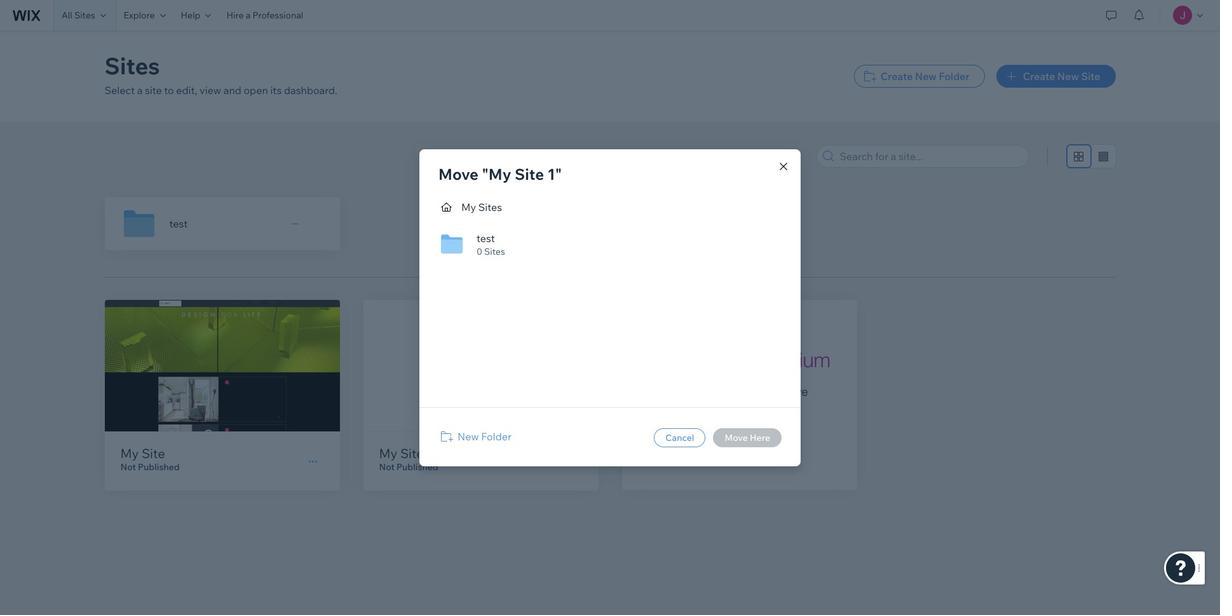 Task type: locate. For each thing, give the bounding box(es) containing it.
sites
[[74, 10, 95, 21], [105, 52, 160, 80], [479, 201, 502, 213], [485, 246, 505, 257]]

1 vertical spatial upgrade
[[704, 439, 748, 452]]

0 horizontal spatial my
[[120, 446, 139, 462]]

a right hire
[[246, 10, 251, 21]]

my inside my site 1 not published
[[379, 446, 398, 462]]

1 not from the left
[[120, 462, 136, 473]]

1 horizontal spatial test
[[477, 232, 495, 244]]

new for folder
[[916, 70, 937, 83]]

and
[[224, 84, 242, 97]]

view
[[200, 84, 221, 97]]

1 published from the left
[[138, 462, 180, 473]]

to right site
[[164, 84, 174, 97]]

upgrade now link
[[688, 433, 791, 460]]

sites right "0"
[[485, 246, 505, 257]]

0 horizontal spatial a
[[137, 84, 143, 97]]

site inside my site 1 not published
[[401, 446, 424, 462]]

0 horizontal spatial to
[[164, 84, 174, 97]]

sites inside sites select a site to edit, view and open its dashboard.
[[105, 52, 160, 80]]

create
[[881, 70, 913, 83], [1024, 70, 1056, 83]]

0 vertical spatial to
[[164, 84, 174, 97]]

a right get
[[691, 385, 697, 399]]

2 not from the left
[[379, 462, 395, 473]]

dashboard.
[[284, 84, 338, 97]]

2 vertical spatial a
[[691, 385, 697, 399]]

create new site
[[1024, 70, 1101, 83]]

a for get
[[691, 385, 697, 399]]

1 horizontal spatial new
[[916, 70, 937, 83]]

to
[[164, 84, 174, 97], [730, 348, 748, 372]]

0 vertical spatial folder
[[939, 70, 970, 83]]

0 vertical spatial a
[[246, 10, 251, 21]]

new for site
[[1058, 70, 1080, 83]]

0 horizontal spatial create
[[881, 70, 913, 83]]

0 vertical spatial test
[[169, 217, 188, 230]]

1 vertical spatial folder
[[482, 430, 512, 443]]

move
[[439, 164, 479, 183]]

test for test 0 sites
[[477, 232, 495, 244]]

sites up select
[[105, 52, 160, 80]]

explore
[[124, 10, 155, 21]]

cancel button
[[655, 428, 706, 447]]

0 vertical spatial upgrade
[[648, 348, 725, 372]]

test
[[169, 217, 188, 230], [477, 232, 495, 244]]

1 create from the left
[[881, 70, 913, 83]]

published inside the my site not published
[[138, 462, 180, 473]]

not inside my site 1 not published
[[379, 462, 395, 473]]

to up domain
[[730, 348, 748, 372]]

a inside get a free domain & remove wix ads from your site.
[[691, 385, 697, 399]]

remove
[[772, 385, 808, 399]]

ads
[[704, 401, 722, 415]]

1 horizontal spatial published
[[397, 462, 439, 473]]

my sites
[[462, 201, 502, 213]]

get a free domain & remove wix ads from your site.
[[670, 385, 808, 415]]

my for my site 1
[[379, 446, 398, 462]]

0 horizontal spatial not
[[120, 462, 136, 473]]

test 0 sites
[[477, 232, 505, 257]]

1 horizontal spatial to
[[730, 348, 748, 372]]

upgrade up get
[[648, 348, 725, 372]]

upgrade left now
[[704, 439, 748, 452]]

hire a professional
[[227, 10, 303, 21]]

1"
[[548, 164, 562, 183]]

2 published from the left
[[397, 462, 439, 473]]

a inside sites select a site to edit, view and open its dashboard.
[[137, 84, 143, 97]]

a for hire
[[246, 10, 251, 21]]

test image
[[439, 231, 465, 257]]

published
[[138, 462, 180, 473], [397, 462, 439, 473]]

upgrade for upgrade now
[[704, 439, 748, 452]]

upgrade
[[648, 348, 725, 372], [704, 439, 748, 452]]

upgrade to premium
[[648, 348, 831, 372]]

new
[[916, 70, 937, 83], [1058, 70, 1080, 83], [458, 430, 479, 443]]

2 create from the left
[[1024, 70, 1056, 83]]

sites inside "test 0 sites"
[[485, 246, 505, 257]]

test inside "test 0 sites"
[[477, 232, 495, 244]]

my site not published
[[120, 446, 180, 473]]

0 horizontal spatial test
[[169, 217, 188, 230]]

folder
[[939, 70, 970, 83], [482, 430, 512, 443]]

test for test
[[169, 217, 188, 230]]

1 vertical spatial test
[[477, 232, 495, 244]]

1 horizontal spatial folder
[[939, 70, 970, 83]]

a left site
[[137, 84, 143, 97]]

0 horizontal spatial folder
[[482, 430, 512, 443]]

2 horizontal spatial new
[[1058, 70, 1080, 83]]

create for create new folder
[[881, 70, 913, 83]]

create new site button
[[997, 65, 1116, 88]]

0 horizontal spatial new
[[458, 430, 479, 443]]

a inside hire a professional link
[[246, 10, 251, 21]]

1 horizontal spatial create
[[1024, 70, 1056, 83]]

0 horizontal spatial published
[[138, 462, 180, 473]]

0
[[477, 246, 483, 257]]

a
[[246, 10, 251, 21], [137, 84, 143, 97], [691, 385, 697, 399]]

help button
[[173, 0, 219, 31]]

now
[[752, 439, 775, 452]]

1 horizontal spatial my
[[379, 446, 398, 462]]

1 horizontal spatial a
[[246, 10, 251, 21]]

my inside the my site not published
[[120, 446, 139, 462]]

&
[[762, 385, 769, 399]]

edit,
[[176, 84, 197, 97]]

site
[[1082, 70, 1101, 83], [515, 164, 544, 183], [142, 446, 165, 462], [401, 446, 424, 462]]

not
[[120, 462, 136, 473], [379, 462, 395, 473]]

1 horizontal spatial not
[[379, 462, 395, 473]]

2 horizontal spatial a
[[691, 385, 697, 399]]

1 vertical spatial a
[[137, 84, 143, 97]]

my
[[462, 201, 476, 213], [120, 446, 139, 462], [379, 446, 398, 462]]



Task type: describe. For each thing, give the bounding box(es) containing it.
hire a professional link
[[219, 0, 311, 31]]

its
[[271, 84, 282, 97]]

site inside button
[[1082, 70, 1101, 83]]

upgrade now
[[704, 439, 775, 452]]

"my
[[482, 164, 512, 183]]

open
[[244, 84, 268, 97]]

to inside sites select a site to edit, view and open its dashboard.
[[164, 84, 174, 97]]

free
[[700, 385, 719, 399]]

2 horizontal spatial my
[[462, 201, 476, 213]]

site
[[145, 84, 162, 97]]

premium
[[753, 348, 831, 372]]

sites right all
[[74, 10, 95, 21]]

all sites
[[62, 10, 95, 21]]

domain
[[722, 385, 758, 399]]

create new folder
[[881, 70, 970, 83]]

1
[[427, 446, 433, 462]]

upgrade for upgrade to premium
[[648, 348, 725, 372]]

sites down "my
[[479, 201, 502, 213]]

wix
[[683, 401, 701, 415]]

select
[[105, 84, 135, 97]]

get
[[670, 385, 688, 399]]

from
[[725, 401, 748, 415]]

published inside my site 1 not published
[[397, 462, 439, 473]]

my site 1 not published
[[379, 446, 439, 473]]

create for create new site
[[1024, 70, 1056, 83]]

move "my site 1"
[[439, 164, 562, 183]]

site.
[[775, 401, 796, 415]]

professional
[[253, 10, 303, 21]]

cancel
[[666, 432, 695, 444]]

all
[[62, 10, 72, 21]]

sites select a site to edit, view and open its dashboard.
[[105, 52, 338, 97]]

my for my site
[[120, 446, 139, 462]]

your
[[751, 401, 772, 415]]

1 vertical spatial to
[[730, 348, 748, 372]]

Search for a site... field
[[836, 146, 1025, 167]]

site inside the my site not published
[[142, 446, 165, 462]]

new folder
[[458, 430, 512, 443]]

help
[[181, 10, 201, 21]]

not inside the my site not published
[[120, 462, 136, 473]]

create new folder button
[[854, 65, 985, 88]]

hire
[[227, 10, 244, 21]]

new folder button
[[439, 429, 512, 444]]



Task type: vqa. For each thing, say whether or not it's contained in the screenshot.
to
yes



